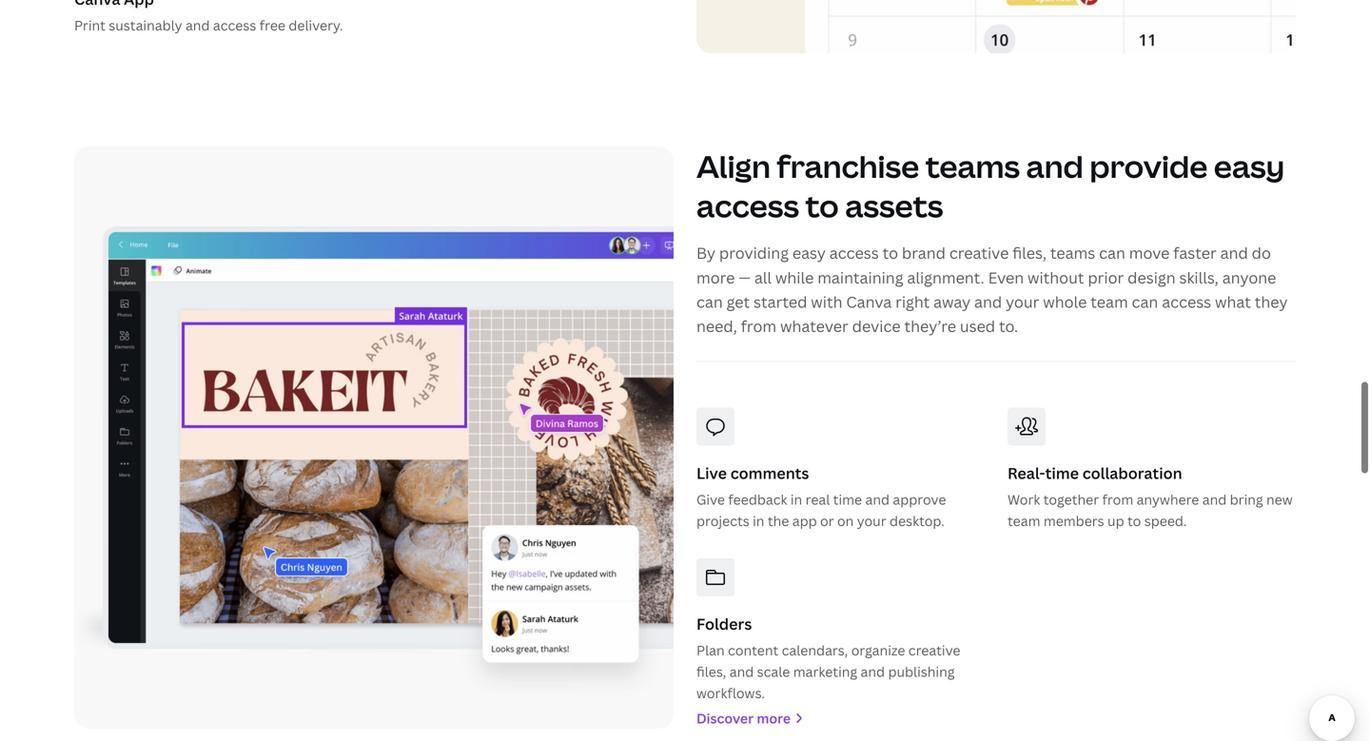 Task type: describe. For each thing, give the bounding box(es) containing it.
even
[[989, 267, 1024, 288]]

files, inside folders plan content calendars, organize creative files, and scale marketing and publishing workflows.
[[697, 663, 727, 681]]

from inside 'real-time collaboration work together from anywhere and bring new team members up to speed.'
[[1103, 491, 1134, 509]]

access left free
[[213, 16, 256, 34]]

your inside 'live comments give feedback in real time and approve projects in the app or on your desktop.'
[[857, 512, 887, 530]]

away
[[934, 292, 971, 312]]

they're
[[905, 316, 957, 337]]

by providing easy access to brand creative files, teams can move faster and do more — all while maintaining alignment. even without prior design skills, anyone can get started with canva right away and your whole team can access what they need, from whatever device they're used to.
[[697, 243, 1288, 337]]

discover more link
[[697, 708, 985, 729]]

faster
[[1174, 243, 1217, 263]]

approve
[[893, 491, 947, 509]]

franchise
[[777, 146, 920, 187]]

and inside 'real-time collaboration work together from anywhere and bring new team members up to speed.'
[[1203, 491, 1227, 509]]

move
[[1130, 243, 1170, 263]]

and up workflows.
[[730, 663, 754, 681]]

or
[[821, 512, 834, 530]]

together
[[1044, 491, 1100, 509]]

canva
[[847, 292, 892, 312]]

2 horizontal spatial can
[[1132, 292, 1159, 312]]

all
[[755, 267, 772, 288]]

publishing
[[889, 663, 955, 681]]

and inside 'live comments give feedback in real time and approve projects in the app or on your desktop.'
[[866, 491, 890, 509]]

scale
[[757, 663, 790, 681]]

with
[[811, 292, 843, 312]]

to inside 'real-time collaboration work together from anywhere and bring new team members up to speed.'
[[1128, 512, 1142, 530]]

folders plan content calendars, organize creative files, and scale marketing and publishing workflows.
[[697, 614, 961, 702]]

they
[[1255, 292, 1288, 312]]

teams inside by providing easy access to brand creative files, teams can move faster and do more — all while maintaining alignment. even without prior design skills, anyone can get started with canva right away and your whole team can access what they need, from whatever device they're used to.
[[1051, 243, 1096, 263]]

provide
[[1090, 146, 1208, 187]]

marketing
[[794, 663, 858, 681]]

by
[[697, 243, 716, 263]]

0 vertical spatial in
[[791, 491, 803, 509]]

app
[[793, 512, 817, 530]]

right
[[896, 292, 930, 312]]

print
[[74, 16, 106, 34]]

speed.
[[1145, 512, 1188, 530]]

skills,
[[1180, 267, 1219, 288]]

live comments give feedback in real time and approve projects in the app or on your desktop.
[[697, 463, 947, 530]]

and up used
[[975, 292, 1003, 312]]

to inside by providing easy access to brand creative files, teams can move faster and do more — all while maintaining alignment. even without prior design skills, anyone can get started with canva right away and your whole team can access what they need, from whatever device they're used to.
[[883, 243, 899, 263]]

anywhere
[[1137, 491, 1200, 509]]

prior
[[1088, 267, 1124, 288]]

from inside by providing easy access to brand creative files, teams can move faster and do more — all while maintaining alignment. even without prior design skills, anyone can get started with canva right away and your whole team can access what they need, from whatever device they're used to.
[[741, 316, 777, 337]]

organize
[[852, 642, 906, 660]]

0 horizontal spatial in
[[753, 512, 765, 530]]

desktop.
[[890, 512, 945, 530]]

sustainably
[[109, 16, 182, 34]]

whole
[[1043, 292, 1087, 312]]

more inside by providing easy access to brand creative files, teams can move faster and do more — all while maintaining alignment. even without prior design skills, anyone can get started with canva right away and your whole team can access what they need, from whatever device they're used to.
[[697, 267, 735, 288]]

your inside by providing easy access to brand creative files, teams can move faster and do more — all while maintaining alignment. even without prior design skills, anyone can get started with canva right away and your whole team can access what they need, from whatever device they're used to.
[[1006, 292, 1040, 312]]

up
[[1108, 512, 1125, 530]]

comments
[[731, 463, 810, 484]]

and down the organize
[[861, 663, 885, 681]]

time inside 'real-time collaboration work together from anywhere and bring new team members up to speed.'
[[1046, 463, 1079, 484]]

align
[[697, 146, 771, 187]]

workflows.
[[697, 684, 765, 702]]

the
[[768, 512, 789, 530]]

align franchise teams and provide easy access to assets
[[697, 146, 1285, 227]]

collaboration
[[1083, 463, 1183, 484]]



Task type: locate. For each thing, give the bounding box(es) containing it.
on
[[838, 512, 854, 530]]

1 vertical spatial teams
[[1051, 243, 1096, 263]]

whatever
[[781, 316, 849, 337]]

calendars,
[[782, 642, 848, 660]]

easy inside align franchise teams and provide easy access to assets
[[1214, 146, 1285, 187]]

new
[[1267, 491, 1293, 509]]

1 horizontal spatial from
[[1103, 491, 1134, 509]]

creative inside folders plan content calendars, organize creative files, and scale marketing and publishing workflows.
[[909, 642, 961, 660]]

access up "providing"
[[697, 185, 800, 227]]

access
[[213, 16, 256, 34], [697, 185, 800, 227], [830, 243, 879, 263], [1162, 292, 1212, 312]]

1 vertical spatial team
[[1008, 512, 1041, 530]]

to left brand
[[883, 243, 899, 263]]

time up on
[[834, 491, 863, 509]]

1 horizontal spatial team
[[1091, 292, 1129, 312]]

from
[[741, 316, 777, 337], [1103, 491, 1134, 509]]

1 horizontal spatial files,
[[1013, 243, 1047, 263]]

1 vertical spatial time
[[834, 491, 863, 509]]

to.
[[999, 316, 1019, 337]]

real
[[806, 491, 830, 509]]

work
[[1008, 491, 1041, 509]]

to right up on the bottom of the page
[[1128, 512, 1142, 530]]

while
[[776, 267, 814, 288]]

more down scale
[[757, 709, 791, 728]]

brand
[[902, 243, 946, 263]]

files, inside by providing easy access to brand creative files, teams can move faster and do more — all while maintaining alignment. even without prior design skills, anyone can get started with canva right away and your whole team can access what they need, from whatever device they're used to.
[[1013, 243, 1047, 263]]

0 horizontal spatial easy
[[793, 243, 826, 263]]

0 horizontal spatial from
[[741, 316, 777, 337]]

team inside by providing easy access to brand creative files, teams can move faster and do more — all while maintaining alignment. even without prior design skills, anyone can get started with canva right away and your whole team can access what they need, from whatever device they're used to.
[[1091, 292, 1129, 312]]

0 horizontal spatial your
[[857, 512, 887, 530]]

and inside align franchise teams and provide easy access to assets
[[1027, 146, 1084, 187]]

anyone
[[1223, 267, 1277, 288]]

get
[[727, 292, 750, 312]]

1 horizontal spatial more
[[757, 709, 791, 728]]

to inside align franchise teams and provide easy access to assets
[[806, 185, 839, 227]]

your right on
[[857, 512, 887, 530]]

0 vertical spatial more
[[697, 267, 735, 288]]

files, down plan
[[697, 663, 727, 681]]

1 horizontal spatial easy
[[1214, 146, 1285, 187]]

0 vertical spatial time
[[1046, 463, 1079, 484]]

access down skills,
[[1162, 292, 1212, 312]]

plan
[[697, 642, 725, 660]]

projects
[[697, 512, 750, 530]]

creative
[[950, 243, 1009, 263], [909, 642, 961, 660]]

2 vertical spatial to
[[1128, 512, 1142, 530]]

0 vertical spatial your
[[1006, 292, 1040, 312]]

1 vertical spatial easy
[[793, 243, 826, 263]]

to left the assets
[[806, 185, 839, 227]]

maintaining
[[818, 267, 904, 288]]

your up to.
[[1006, 292, 1040, 312]]

1 vertical spatial from
[[1103, 491, 1134, 509]]

creative up "even"
[[950, 243, 1009, 263]]

in left the
[[753, 512, 765, 530]]

give
[[697, 491, 725, 509]]

0 vertical spatial from
[[741, 316, 777, 337]]

discover
[[697, 709, 754, 728]]

team down work
[[1008, 512, 1041, 530]]

easy up "do"
[[1214, 146, 1285, 187]]

1 horizontal spatial can
[[1100, 243, 1126, 263]]

0 horizontal spatial can
[[697, 292, 723, 312]]

1 vertical spatial your
[[857, 512, 887, 530]]

0 vertical spatial files,
[[1013, 243, 1047, 263]]

teams
[[926, 146, 1020, 187], [1051, 243, 1096, 263]]

real-time collaboration work together from anywhere and bring new team members up to speed.
[[1008, 463, 1293, 530]]

0 horizontal spatial to
[[806, 185, 839, 227]]

assets
[[845, 185, 944, 227]]

0 vertical spatial team
[[1091, 292, 1129, 312]]

time inside 'live comments give feedback in real time and approve projects in the app or on your desktop.'
[[834, 491, 863, 509]]

1 horizontal spatial in
[[791, 491, 803, 509]]

feedback
[[729, 491, 788, 509]]

folders
[[697, 614, 752, 634]]

discover more
[[697, 709, 791, 728]]

0 horizontal spatial team
[[1008, 512, 1041, 530]]

and
[[186, 16, 210, 34], [1027, 146, 1084, 187], [1221, 243, 1249, 263], [975, 292, 1003, 312], [866, 491, 890, 509], [1203, 491, 1227, 509], [730, 663, 754, 681], [861, 663, 885, 681]]

device
[[853, 316, 901, 337]]

0 horizontal spatial teams
[[926, 146, 1020, 187]]

live
[[697, 463, 727, 484]]

can up need,
[[697, 292, 723, 312]]

0 vertical spatial creative
[[950, 243, 1009, 263]]

time up together on the right bottom of the page
[[1046, 463, 1079, 484]]

1 horizontal spatial to
[[883, 243, 899, 263]]

print sustainably and access free delivery.
[[74, 16, 343, 34]]

in
[[791, 491, 803, 509], [753, 512, 765, 530]]

do
[[1252, 243, 1272, 263]]

access up maintaining at the right of the page
[[830, 243, 879, 263]]

and left "do"
[[1221, 243, 1249, 263]]

files,
[[1013, 243, 1047, 263], [697, 663, 727, 681]]

easy inside by providing easy access to brand creative files, teams can move faster and do more — all while maintaining alignment. even without prior design skills, anyone can get started with canva right away and your whole team can access what they need, from whatever device they're used to.
[[793, 243, 826, 263]]

delivery.
[[289, 16, 343, 34]]

can
[[1100, 243, 1126, 263], [697, 292, 723, 312], [1132, 292, 1159, 312]]

free
[[260, 16, 286, 34]]

more down by
[[697, 267, 735, 288]]

need,
[[697, 316, 738, 337]]

team inside 'real-time collaboration work together from anywhere and bring new team members up to speed.'
[[1008, 512, 1041, 530]]

franchise presentation editing with different team members in canva image
[[74, 147, 674, 729]]

your
[[1006, 292, 1040, 312], [857, 512, 887, 530]]

0 horizontal spatial time
[[834, 491, 863, 509]]

—
[[739, 267, 751, 288]]

from up up on the bottom of the page
[[1103, 491, 1134, 509]]

without
[[1028, 267, 1085, 288]]

in left the real
[[791, 491, 803, 509]]

1 vertical spatial files,
[[697, 663, 727, 681]]

can down design
[[1132, 292, 1159, 312]]

1 horizontal spatial your
[[1006, 292, 1040, 312]]

more
[[697, 267, 735, 288], [757, 709, 791, 728]]

1 vertical spatial creative
[[909, 642, 961, 660]]

providing
[[720, 243, 789, 263]]

0 vertical spatial teams
[[926, 146, 1020, 187]]

and left approve
[[866, 491, 890, 509]]

and right sustainably on the top of the page
[[186, 16, 210, 34]]

what
[[1216, 292, 1252, 312]]

easy up "while"
[[793, 243, 826, 263]]

0 horizontal spatial files,
[[697, 663, 727, 681]]

1 vertical spatial more
[[757, 709, 791, 728]]

1 vertical spatial to
[[883, 243, 899, 263]]

teams inside align franchise teams and provide easy access to assets
[[926, 146, 1020, 187]]

alignment.
[[908, 267, 985, 288]]

members
[[1044, 512, 1105, 530]]

creative up publishing
[[909, 642, 961, 660]]

1 horizontal spatial teams
[[1051, 243, 1096, 263]]

and left provide
[[1027, 146, 1084, 187]]

creative inside by providing easy access to brand creative files, teams can move faster and do more — all while maintaining alignment. even without prior design skills, anyone can get started with canva right away and your whole team can access what they need, from whatever device they're used to.
[[950, 243, 1009, 263]]

content
[[728, 642, 779, 660]]

real-
[[1008, 463, 1046, 484]]

content planning and social media scheduling tool in canva with franchise examples image
[[697, 0, 1296, 53]]

and left bring
[[1203, 491, 1227, 509]]

1 horizontal spatial time
[[1046, 463, 1079, 484]]

can up prior
[[1100, 243, 1126, 263]]

design
[[1128, 267, 1176, 288]]

time
[[1046, 463, 1079, 484], [834, 491, 863, 509]]

easy
[[1214, 146, 1285, 187], [793, 243, 826, 263]]

bring
[[1230, 491, 1264, 509]]

access inside align franchise teams and provide easy access to assets
[[697, 185, 800, 227]]

used
[[960, 316, 996, 337]]

team
[[1091, 292, 1129, 312], [1008, 512, 1041, 530]]

files, up "even"
[[1013, 243, 1047, 263]]

started
[[754, 292, 808, 312]]

0 vertical spatial to
[[806, 185, 839, 227]]

team down prior
[[1091, 292, 1129, 312]]

to
[[806, 185, 839, 227], [883, 243, 899, 263], [1128, 512, 1142, 530]]

0 vertical spatial easy
[[1214, 146, 1285, 187]]

0 horizontal spatial more
[[697, 267, 735, 288]]

1 vertical spatial in
[[753, 512, 765, 530]]

from down get
[[741, 316, 777, 337]]

2 horizontal spatial to
[[1128, 512, 1142, 530]]



Task type: vqa. For each thing, say whether or not it's contained in the screenshot.
list to the top
no



